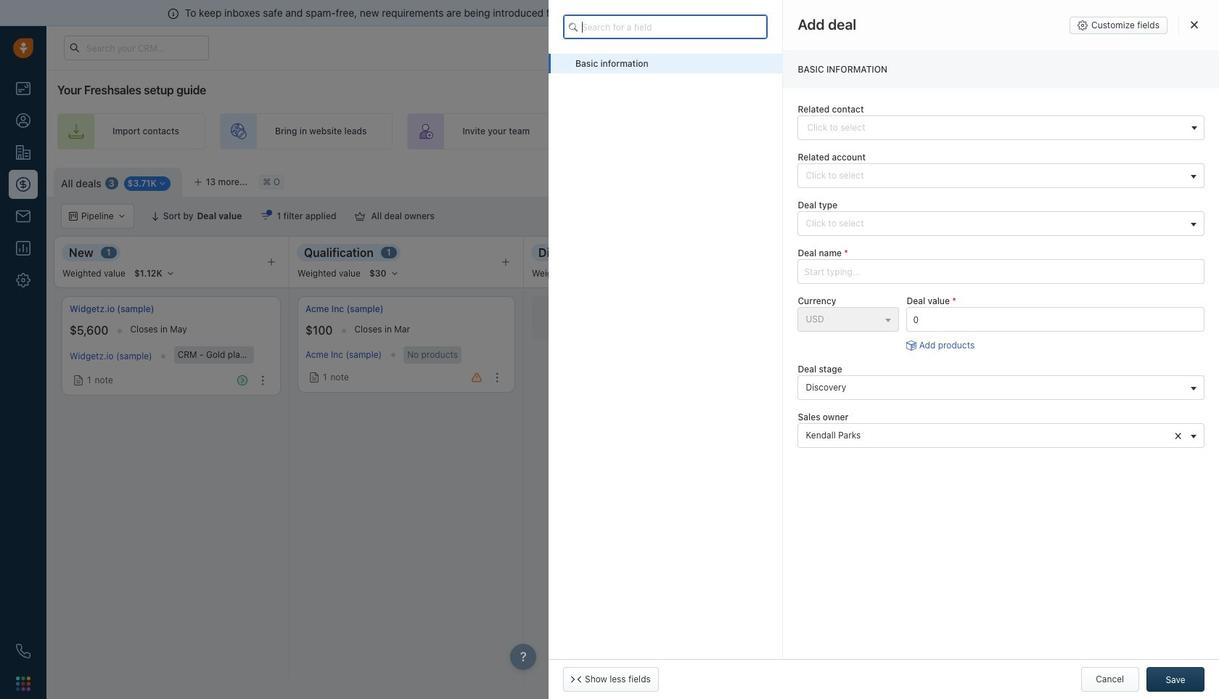 Task type: vqa. For each thing, say whether or not it's contained in the screenshot.
Send email Image
yes



Task type: describe. For each thing, give the bounding box(es) containing it.
send email image
[[1084, 43, 1094, 53]]

Search for a field text field
[[564, 15, 769, 39]]

0 vertical spatial container_wx8msf4aqz5i3rn1 image
[[261, 211, 271, 221]]

1 vertical spatial container_wx8msf4aqz5i3rn1 image
[[73, 376, 84, 386]]

2 horizontal spatial container_wx8msf4aqz5i3rn1 image
[[1012, 211, 1022, 221]]

Start typing... text field
[[798, 259, 1205, 284]]

Search your CRM... text field
[[64, 36, 209, 60]]

close image
[[1192, 20, 1199, 29]]



Task type: locate. For each thing, give the bounding box(es) containing it.
container_wx8msf4aqz5i3rn1 image
[[355, 211, 366, 221], [1012, 211, 1022, 221], [309, 373, 320, 383]]

None search field
[[564, 15, 769, 39]]

phone element
[[9, 637, 38, 666]]

search image
[[569, 21, 584, 33]]

phone image
[[16, 644, 30, 659]]

dialog
[[549, 0, 1220, 699]]

Search field
[[1142, 204, 1214, 229]]

0 horizontal spatial container_wx8msf4aqz5i3rn1 image
[[309, 373, 320, 383]]

Enter value number field
[[907, 307, 1205, 332]]

freshworks switcher image
[[16, 677, 30, 691]]

container_wx8msf4aqz5i3rn1 image
[[261, 211, 271, 221], [73, 376, 84, 386]]

Click to select search field
[[798, 115, 1205, 140]]

1 horizontal spatial container_wx8msf4aqz5i3rn1 image
[[261, 211, 271, 221]]

0 horizontal spatial container_wx8msf4aqz5i3rn1 image
[[73, 376, 84, 386]]

1 horizontal spatial container_wx8msf4aqz5i3rn1 image
[[355, 211, 366, 221]]



